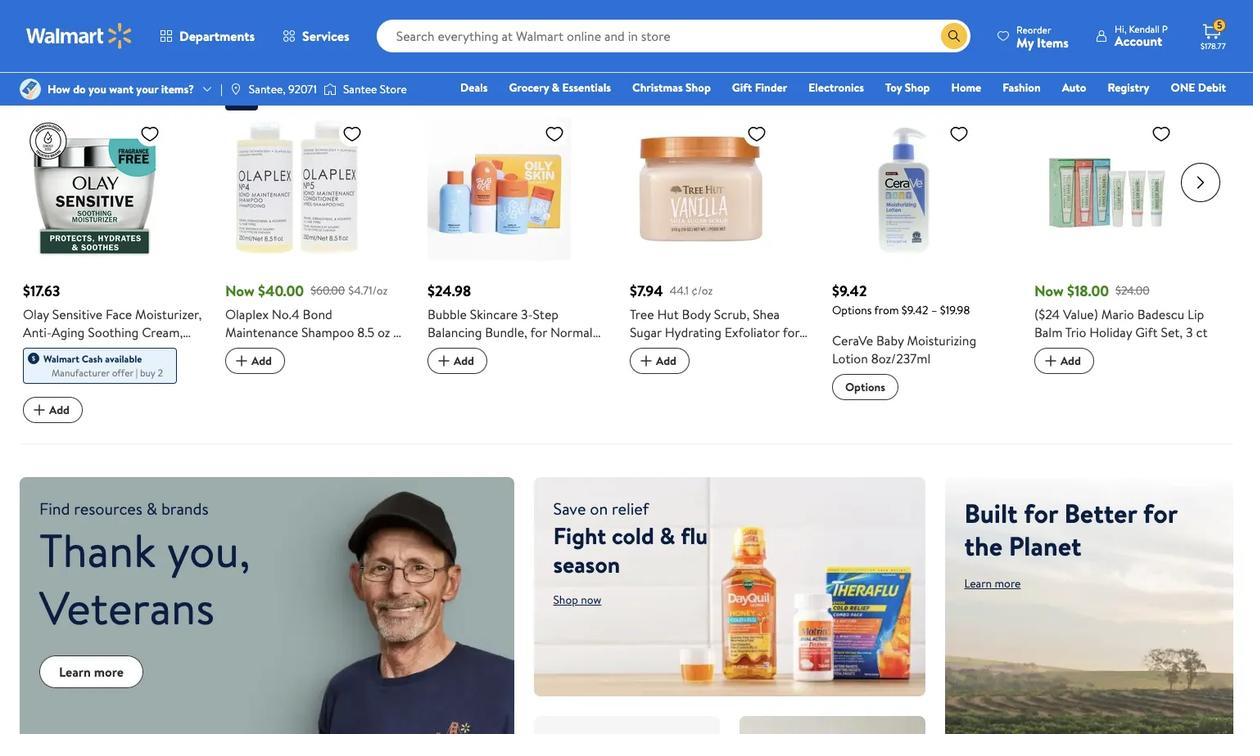Task type: describe. For each thing, give the bounding box(es) containing it.
balm
[[1035, 324, 1063, 342]]

product group containing $7.94
[[630, 84, 809, 424]]

moisturizer,
[[135, 306, 202, 324]]

deals
[[460, 79, 488, 96]]

add button down sugar
[[630, 348, 690, 374]]

want
[[109, 81, 134, 97]]

pack
[[225, 360, 252, 378]]

add for $18.00
[[1061, 353, 1081, 369]]

walmart cash available
[[43, 352, 142, 366]]

no.4
[[272, 306, 300, 324]]

anti-
[[23, 324, 52, 342]]

add button down manufacturer
[[23, 397, 83, 423]]

one
[[1171, 79, 1196, 96]]

gift inside now $18.00 $24.00 ($24 value) mario badescu lip balm trio holiday gift set, 3 ct
[[1136, 324, 1158, 342]]

with
[[69, 59, 91, 75]]

cerave baby moisturizing lotion 8oz/237ml image
[[832, 117, 976, 260]]

$18.00
[[1068, 281, 1109, 301]]

learn more link for built for better for the planet
[[965, 576, 1021, 592]]

8oz/237ml
[[871, 350, 931, 368]]

christmas shop
[[632, 79, 711, 96]]

thank you, veterans
[[39, 519, 250, 640]]

departments button
[[146, 16, 269, 56]]

next slide for you're getting warmer list image
[[1181, 163, 1221, 202]]

5
[[1217, 18, 1223, 32]]

santee store
[[343, 81, 407, 97]]

of
[[580, 360, 592, 378]]

92071
[[288, 81, 317, 97]]

santee,
[[249, 81, 286, 97]]

thank
[[39, 519, 156, 582]]

trio
[[1066, 324, 1087, 342]]

now $18.00 $24.00 ($24 value) mario badescu lip balm trio holiday gift set, 3 ct
[[1035, 281, 1208, 342]]

balancing
[[428, 324, 482, 342]]

for inside $7.94 44.1 ¢/oz tree hut body scrub, shea sugar hydrating exfoliator for softer, smoother skin, vanilla, 18 oz
[[783, 324, 800, 342]]

1 vertical spatial options
[[845, 379, 886, 396]]

electronics link
[[801, 79, 872, 97]]

normal
[[550, 324, 593, 342]]

0 vertical spatial |
[[220, 81, 223, 97]]

olay sensitive face moisturizer, anti-aging soothing cream, fragrance-free, 1.7 fl oz image
[[23, 117, 166, 260]]

learn for built for better for the planet
[[965, 576, 992, 592]]

now $40.00 $60.00 $4.71/oz olaplex no.4 bond maintenance shampoo 8.5 oz & no.5 conditioner 8.5 oz combo pack
[[225, 281, 404, 378]]

bundle,
[[485, 324, 528, 342]]

combo inside "$24.98 bubble skincare 3-step balancing bundle, for normal to oily & combo skin, everyday care, unisex, set of 3"
[[481, 342, 523, 360]]

combo inside now $40.00 $60.00 $4.71/oz olaplex no.4 bond maintenance shampoo 8.5 oz & no.5 conditioner 8.5 oz combo pack
[[362, 342, 404, 360]]

1 horizontal spatial $9.42
[[902, 302, 929, 319]]

services button
[[269, 16, 363, 56]]

kendall
[[1129, 22, 1160, 36]]

services
[[302, 27, 350, 45]]

cash
[[82, 352, 103, 366]]

built for better for the planet
[[965, 496, 1178, 564]]

1 horizontal spatial 8.5
[[357, 324, 375, 342]]

skincare
[[470, 306, 518, 324]]

hi, kendall p account
[[1115, 22, 1168, 50]]

bubble skincare 3-step balancing bundle, for normal to oily & combo skin, everyday care, unisex, set of 3 image
[[428, 117, 571, 260]]

add to favorites list, olaplex no.4 bond maintenance shampoo 8.5 oz & no.5 conditioner 8.5 oz combo pack image
[[342, 124, 362, 144]]

buy
[[140, 366, 155, 380]]

–
[[931, 302, 938, 319]]

more for built for better for the planet
[[995, 576, 1021, 592]]

add to favorites list, cerave baby moisturizing lotion 8oz/237ml image
[[949, 124, 969, 144]]

& inside 'fight cold & flu season'
[[660, 520, 675, 552]]

$17.63
[[23, 281, 60, 301]]

product group containing $17.63
[[23, 84, 202, 424]]

add to cart image for bubble
[[434, 351, 454, 371]]

your
[[136, 81, 158, 97]]

planet
[[1009, 528, 1082, 564]]

bubble
[[428, 306, 467, 324]]

options inside "$9.42 options from $9.42 – $19.98"
[[832, 302, 872, 319]]

& inside "$24.98 bubble skincare 3-step balancing bundle, for normal to oily & combo skin, everyday care, unisex, set of 3"
[[469, 342, 478, 360]]

shampoo
[[301, 324, 354, 342]]

store
[[380, 81, 407, 97]]

set
[[559, 360, 577, 378]]

¢/oz
[[692, 282, 713, 299]]

Search search field
[[377, 20, 971, 52]]

registry link
[[1101, 79, 1157, 97]]

olaplex
[[225, 306, 269, 324]]

gift inside "link"
[[732, 79, 752, 96]]

maintenance
[[225, 324, 298, 342]]

tree
[[630, 306, 654, 324]]

for inside "$24.98 bubble skincare 3-step balancing bundle, for normal to oily & combo skin, everyday care, unisex, set of 3"
[[530, 324, 547, 342]]

oz inside $17.63 olay sensitive face moisturizer, anti-aging soothing cream, fragrance-free, 1.7 fl oz
[[144, 342, 157, 360]]

step
[[533, 306, 559, 324]]

skin, inside $7.94 44.1 ¢/oz tree hut body scrub, shea sugar hydrating exfoliator for softer, smoother skin, vanilla, 18 oz
[[731, 342, 757, 360]]

grocery & essentials link
[[502, 79, 619, 97]]

toy shop
[[886, 79, 930, 96]]

to
[[428, 342, 440, 360]]

add down manufacturer
[[49, 402, 70, 419]]

$7.94 44.1 ¢/oz tree hut body scrub, shea sugar hydrating exfoliator for softer, smoother skin, vanilla, 18 oz
[[630, 281, 800, 378]]

santee, 92071
[[249, 81, 317, 97]]

fight cold & flu season
[[553, 520, 708, 581]]

 image for santee store
[[324, 81, 337, 97]]

vanilla,
[[760, 342, 800, 360]]

one debit walmart+
[[1171, 79, 1226, 119]]

$60.00
[[311, 282, 345, 299]]

grocery
[[509, 79, 549, 96]]

for right built on the right bottom of the page
[[1024, 496, 1058, 532]]

items?
[[161, 81, 194, 97]]

& inside now $40.00 $60.00 $4.71/oz olaplex no.4 bond maintenance shampoo 8.5 oz & no.5 conditioner 8.5 oz combo pack
[[393, 324, 402, 342]]

$17.63 olay sensitive face moisturizer, anti-aging soothing cream, fragrance-free, 1.7 fl oz
[[23, 281, 202, 360]]

now
[[581, 592, 602, 609]]

one debit link
[[1164, 79, 1234, 97]]

add to favorites list, bubble skincare 3-step balancing bundle, for normal to oily & combo skin, everyday care, unisex, set of 3 image
[[545, 124, 564, 144]]

add for $40.00
[[251, 353, 272, 369]]

add to cart image for add button underneath manufacturer
[[29, 401, 49, 420]]

product group containing $9.42
[[832, 84, 1012, 424]]

walmart+
[[1178, 102, 1226, 119]]

olay
[[23, 306, 49, 324]]

manufacturer offer |  buy 2
[[52, 366, 163, 380]]

shop for christmas shop
[[686, 79, 711, 96]]

learn more for built for better for the planet
[[965, 576, 1021, 592]]

smoother
[[672, 342, 728, 360]]

cream,
[[142, 324, 183, 342]]

& right "grocery"
[[552, 79, 560, 96]]

add button for $18.00
[[1035, 348, 1094, 374]]

18
[[630, 360, 642, 378]]

home link
[[944, 79, 989, 97]]

care,
[[482, 360, 512, 378]]

season
[[553, 549, 620, 581]]

tree hut body scrub, shea sugar hydrating exfoliator for softer, smoother skin, vanilla, 18 oz image
[[630, 117, 773, 260]]

$19.98
[[940, 302, 970, 319]]



Task type: locate. For each thing, give the bounding box(es) containing it.
shop right toy
[[905, 79, 930, 96]]

8.5 right shampoo
[[357, 324, 375, 342]]

0 vertical spatial learn more
[[965, 576, 1021, 592]]

| inside product group
[[136, 366, 138, 380]]

you
[[89, 81, 106, 97]]

the
[[965, 528, 1003, 564]]

hydrating
[[665, 324, 722, 342]]

0 vertical spatial options
[[832, 302, 872, 319]]

deal
[[232, 93, 251, 107]]

fashion
[[1003, 79, 1041, 96]]

better
[[1064, 496, 1137, 532]]

0 horizontal spatial gift
[[732, 79, 752, 96]]

shop left 'now'
[[553, 592, 578, 609]]

learn more link for thank you, veterans
[[39, 656, 143, 689]]

registry
[[1108, 79, 1150, 96]]

deals link
[[453, 79, 495, 97]]

badescu
[[1138, 306, 1185, 324]]

value)
[[1063, 306, 1098, 324]]

now inside now $40.00 $60.00 $4.71/oz olaplex no.4 bond maintenance shampoo 8.5 oz & no.5 conditioner 8.5 oz combo pack
[[225, 281, 255, 301]]

moisturizing
[[907, 332, 977, 350]]

0 vertical spatial add to cart image
[[1041, 351, 1061, 371]]

fragrance-
[[23, 342, 85, 360]]

add to cart image down balm
[[1041, 351, 1061, 371]]

gift left set, at the top of page
[[1136, 324, 1158, 342]]

0 vertical spatial learn more link
[[965, 576, 1021, 592]]

mario
[[1102, 306, 1134, 324]]

holiday
[[1090, 324, 1132, 342]]

add down balancing
[[454, 353, 474, 369]]

electronics
[[809, 79, 864, 96]]

1 horizontal spatial  image
[[229, 83, 242, 96]]

now inside now $18.00 $24.00 ($24 value) mario badescu lip balm trio holiday gift set, 3 ct
[[1035, 281, 1064, 301]]

3 inside "$24.98 bubble skincare 3-step balancing bundle, for normal to oily & combo skin, everyday care, unisex, set of 3"
[[595, 360, 602, 378]]

add to favorites list, ($24 value) mario badescu lip balm trio holiday gift set, 3 ct image
[[1152, 124, 1171, 144]]

44.1
[[670, 282, 689, 299]]

3 add to cart image from the left
[[637, 351, 656, 371]]

product group containing $24.98
[[428, 84, 607, 424]]

($24
[[1035, 306, 1060, 324]]

hi,
[[1115, 22, 1127, 36]]

0 horizontal spatial shop
[[553, 592, 578, 609]]

0 vertical spatial $9.42
[[832, 281, 867, 301]]

 image right the 92071
[[324, 81, 337, 97]]

 image left santee,
[[229, 83, 242, 96]]

shop for toy shop
[[905, 79, 930, 96]]

Walmart Site-Wide search field
[[377, 20, 971, 52]]

1 product group from the left
[[23, 84, 202, 424]]

3 inside now $18.00 $24.00 ($24 value) mario badescu lip balm trio holiday gift set, 3 ct
[[1186, 324, 1193, 342]]

body
[[682, 306, 711, 324]]

1 horizontal spatial gift
[[1136, 324, 1158, 342]]

1 vertical spatial $9.42
[[902, 302, 929, 319]]

fashion link
[[996, 79, 1048, 97]]

add to cart image
[[1041, 351, 1061, 371], [29, 401, 49, 420]]

add button for bubble
[[428, 348, 487, 374]]

skin, left vanilla,
[[731, 342, 757, 360]]

search icon image
[[948, 29, 961, 43]]

manufacturer
[[52, 366, 110, 380]]

lip
[[1188, 306, 1205, 324]]

0 horizontal spatial more
[[94, 664, 124, 682]]

add down trio
[[1061, 353, 1081, 369]]

$9.42
[[832, 281, 867, 301], [902, 302, 929, 319]]

1 horizontal spatial 3
[[1186, 324, 1193, 342]]

1 now from the left
[[225, 281, 255, 301]]

& left "flu"
[[660, 520, 675, 552]]

0 horizontal spatial learn
[[59, 664, 91, 682]]

add to favorites list, olay sensitive face moisturizer, anti-aging soothing cream, fragrance-free, 1.7 fl oz image
[[140, 124, 160, 144]]

conditioner
[[255, 342, 323, 360]]

0 vertical spatial learn
[[965, 576, 992, 592]]

& left to
[[393, 324, 402, 342]]

how
[[48, 81, 70, 97]]

for right the shea
[[783, 324, 800, 342]]

buys.
[[162, 59, 187, 75]]

options
[[832, 302, 872, 319], [845, 379, 886, 396]]

0 horizontal spatial skin,
[[526, 342, 553, 360]]

everyday
[[428, 360, 479, 378]]

add to cart image down 'walmart'
[[29, 401, 49, 420]]

more down 'veterans'
[[94, 664, 124, 682]]

learn more link down 'veterans'
[[39, 656, 143, 689]]

no.5
[[225, 342, 252, 360]]

1.7
[[117, 342, 130, 360]]

3
[[1186, 324, 1193, 342], [595, 360, 602, 378]]

add button for $40.00
[[225, 348, 285, 374]]

0 horizontal spatial add to cart image
[[232, 351, 251, 371]]

walmart+ link
[[1170, 102, 1234, 120]]

weather
[[119, 59, 159, 75]]

&
[[552, 79, 560, 96], [393, 324, 402, 342], [469, 342, 478, 360], [660, 520, 675, 552]]

options up cerave
[[832, 302, 872, 319]]

1 horizontal spatial more
[[995, 576, 1021, 592]]

2 combo from the left
[[481, 342, 523, 360]]

$9.42 up cerave
[[832, 281, 867, 301]]

for right bundle,
[[530, 324, 547, 342]]

0 horizontal spatial 3
[[595, 360, 602, 378]]

santee
[[343, 81, 377, 97]]

learn more for thank you, veterans
[[59, 664, 124, 682]]

2
[[158, 366, 163, 380]]

combo down skincare
[[481, 342, 523, 360]]

($24 value) mario badescu lip balm trio holiday gift set, 3 ct image
[[1035, 117, 1178, 260]]

0 horizontal spatial now
[[225, 281, 255, 301]]

add right 18
[[656, 353, 677, 369]]

options down "lotion"
[[845, 379, 886, 396]]

2 horizontal spatial shop
[[905, 79, 930, 96]]

learn for thank you, veterans
[[59, 664, 91, 682]]

 image for santee, 92071
[[229, 83, 242, 96]]

free,
[[85, 342, 113, 360]]

| left deal
[[220, 81, 223, 97]]

combo left to
[[362, 342, 404, 360]]

snug
[[43, 59, 67, 75]]

|
[[220, 81, 223, 97], [136, 366, 138, 380]]

exfoliator
[[725, 324, 780, 342]]

1 horizontal spatial add to cart image
[[1041, 351, 1061, 371]]

3 left ct
[[1186, 324, 1193, 342]]

add to cart image for $18.00's add button
[[1041, 351, 1061, 371]]

0 horizontal spatial 8.5
[[326, 342, 343, 360]]

cold-
[[93, 59, 119, 75]]

0 horizontal spatial  image
[[20, 79, 41, 100]]

shop right christmas
[[686, 79, 711, 96]]

more
[[995, 576, 1021, 592], [94, 664, 124, 682]]

1 vertical spatial gift
[[1136, 324, 1158, 342]]

add to favorites list, tree hut body scrub, shea sugar hydrating exfoliator for softer, smoother skin, vanilla, 18 oz image
[[747, 124, 767, 144]]

5 product group from the left
[[832, 84, 1012, 424]]

$24.00
[[1116, 282, 1150, 299]]

 image
[[20, 79, 41, 100], [324, 81, 337, 97], [229, 83, 242, 96]]

shop now link
[[553, 592, 602, 609]]

toy
[[886, 79, 902, 96]]

set,
[[1161, 324, 1183, 342]]

now for now $18.00
[[1035, 281, 1064, 301]]

finder
[[755, 79, 787, 96]]

auto
[[1062, 79, 1087, 96]]

| left buy
[[136, 366, 138, 380]]

fight
[[553, 520, 606, 552]]

$9.42 left –
[[902, 302, 929, 319]]

3 product group from the left
[[428, 84, 607, 424]]

gift finder
[[732, 79, 787, 96]]

baby
[[877, 332, 904, 350]]

 image for how do you want your items?
[[20, 79, 41, 100]]

add to cart image for $40.00
[[232, 351, 251, 371]]

unisex,
[[516, 360, 556, 378]]

learn more link
[[965, 576, 1021, 592], [39, 656, 143, 689]]

now up olaplex
[[225, 281, 255, 301]]

1 horizontal spatial learn more
[[965, 576, 1021, 592]]

skin, inside "$24.98 bubble skincare 3-step balancing bundle, for normal to oily & combo skin, everyday care, unisex, set of 3"
[[526, 342, 553, 360]]

1 vertical spatial learn more
[[59, 664, 124, 682]]

oz inside $7.94 44.1 ¢/oz tree hut body scrub, shea sugar hydrating exfoliator for softer, smoother skin, vanilla, 18 oz
[[645, 360, 657, 378]]

0 horizontal spatial learn more
[[59, 664, 124, 682]]

softer,
[[630, 342, 668, 360]]

6 product group from the left
[[1035, 84, 1214, 424]]

sugar
[[630, 324, 662, 342]]

skin, left set
[[526, 342, 553, 360]]

2 horizontal spatial  image
[[324, 81, 337, 97]]

more for thank you, veterans
[[94, 664, 124, 682]]

1 horizontal spatial shop
[[686, 79, 711, 96]]

cerave baby moisturizing lotion 8oz/237ml
[[832, 332, 977, 368]]

0 vertical spatial more
[[995, 576, 1021, 592]]

christmas shop link
[[625, 79, 718, 97]]

add button down maintenance at the left of page
[[225, 348, 285, 374]]

walmart image
[[26, 23, 133, 49]]

now up ($24
[[1035, 281, 1064, 301]]

add for bubble
[[454, 353, 474, 369]]

add down maintenance at the left of page
[[251, 353, 272, 369]]

1 horizontal spatial |
[[220, 81, 223, 97]]

$40.00
[[258, 281, 304, 301]]

$24.98 bubble skincare 3-step balancing bundle, for normal to oily & combo skin, everyday care, unisex, set of 3
[[428, 281, 602, 378]]

items
[[1037, 33, 1069, 51]]

1 horizontal spatial learn more link
[[965, 576, 1021, 592]]

add to cart image down maintenance at the left of page
[[232, 351, 251, 371]]

auto link
[[1055, 79, 1094, 97]]

gift left finder
[[732, 79, 752, 96]]

1 horizontal spatial combo
[[481, 342, 523, 360]]

add button down balancing
[[428, 348, 487, 374]]

you,
[[167, 519, 250, 582]]

1 horizontal spatial learn
[[965, 576, 992, 592]]

learn more down the
[[965, 576, 1021, 592]]

warmer
[[124, 36, 178, 58]]

learn more link down the
[[965, 576, 1021, 592]]

1 combo from the left
[[362, 342, 404, 360]]

1 vertical spatial learn more link
[[39, 656, 143, 689]]

1 horizontal spatial now
[[1035, 281, 1064, 301]]

oz
[[378, 324, 390, 342], [144, 342, 157, 360], [347, 342, 359, 360], [645, 360, 657, 378]]

add to cart image down balancing
[[434, 351, 454, 371]]

product group
[[23, 84, 202, 424], [225, 84, 405, 424], [428, 84, 607, 424], [630, 84, 809, 424], [832, 84, 1012, 424], [1035, 84, 1214, 424]]

gift finder link
[[725, 79, 795, 97]]

cerave
[[832, 332, 873, 350]]

olaplex no.4 bond maintenance shampoo 8.5 oz & no.5 conditioner 8.5 oz combo pack image
[[225, 117, 369, 260]]

4 product group from the left
[[630, 84, 809, 424]]

0 horizontal spatial combo
[[362, 342, 404, 360]]

2 horizontal spatial add to cart image
[[637, 351, 656, 371]]

learn more down 'veterans'
[[59, 664, 124, 682]]

0 vertical spatial gift
[[732, 79, 752, 96]]

0 horizontal spatial $9.42
[[832, 281, 867, 301]]

1 horizontal spatial skin,
[[731, 342, 757, 360]]

2 add to cart image from the left
[[434, 351, 454, 371]]

$7.94
[[630, 281, 663, 301]]

2 skin, from the left
[[731, 342, 757, 360]]

0 vertical spatial 3
[[1186, 324, 1193, 342]]

shop
[[686, 79, 711, 96], [905, 79, 930, 96], [553, 592, 578, 609]]

add to cart image down sugar
[[637, 351, 656, 371]]

3 right of
[[595, 360, 602, 378]]

1 vertical spatial add to cart image
[[29, 401, 49, 420]]

0 horizontal spatial learn more link
[[39, 656, 143, 689]]

hut
[[657, 306, 679, 324]]

1 skin, from the left
[[526, 342, 553, 360]]

now for now $40.00
[[225, 281, 255, 301]]

1 vertical spatial learn
[[59, 664, 91, 682]]

soothing
[[88, 324, 139, 342]]

8.5 down bond
[[326, 342, 343, 360]]

home
[[952, 79, 982, 96]]

shop now
[[553, 592, 602, 609]]

2 now from the left
[[1035, 281, 1064, 301]]

 image down stay
[[20, 79, 41, 100]]

do
[[73, 81, 86, 97]]

product group containing now $18.00
[[1035, 84, 1214, 424]]

my
[[1017, 33, 1034, 51]]

product group containing now $40.00
[[225, 84, 405, 424]]

2 product group from the left
[[225, 84, 405, 424]]

skin,
[[526, 342, 553, 360], [731, 342, 757, 360]]

aging
[[52, 324, 85, 342]]

reorder
[[1017, 23, 1052, 36]]

1 add to cart image from the left
[[232, 351, 251, 371]]

1 vertical spatial 3
[[595, 360, 602, 378]]

more down the
[[995, 576, 1021, 592]]

0 horizontal spatial add to cart image
[[29, 401, 49, 420]]

0 horizontal spatial |
[[136, 366, 138, 380]]

add to cart image
[[232, 351, 251, 371], [434, 351, 454, 371], [637, 351, 656, 371]]

add button down trio
[[1035, 348, 1094, 374]]

1 horizontal spatial add to cart image
[[434, 351, 454, 371]]

1 vertical spatial more
[[94, 664, 124, 682]]

1 vertical spatial |
[[136, 366, 138, 380]]

sensitive
[[52, 306, 103, 324]]

for right better
[[1144, 496, 1178, 532]]

& right oily in the top of the page
[[469, 342, 478, 360]]

veterans
[[39, 576, 215, 640]]



Task type: vqa. For each thing, say whether or not it's contained in the screenshot.
($24 at the top right of the page
yes



